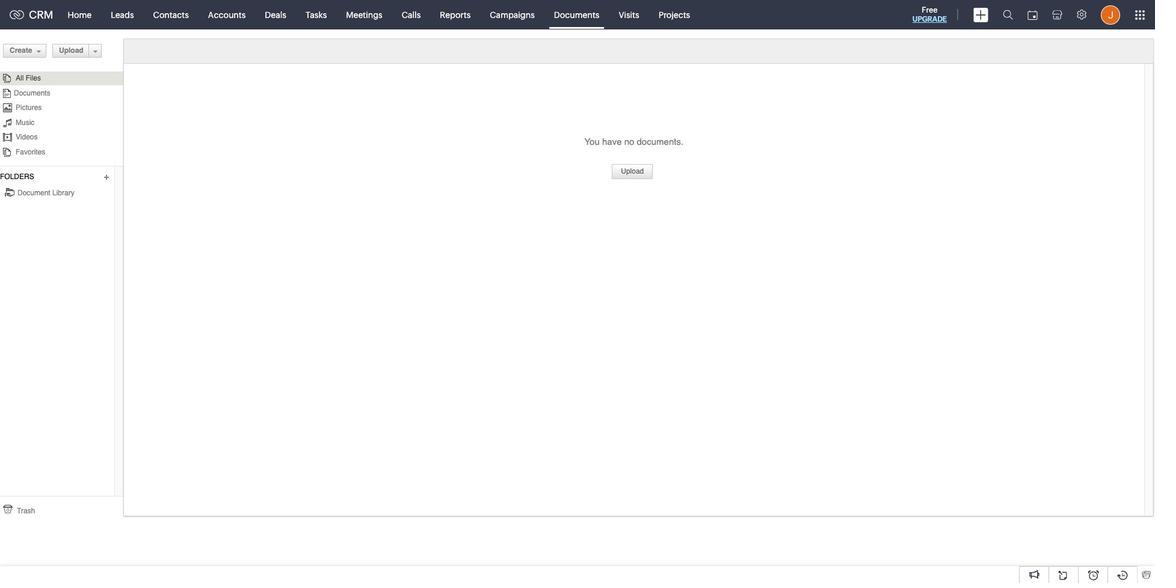 Task type: locate. For each thing, give the bounding box(es) containing it.
leads link
[[101, 0, 144, 29]]

accounts link
[[198, 0, 255, 29]]

search image
[[1003, 10, 1013, 20]]

free upgrade
[[913, 5, 947, 23]]

home
[[68, 10, 92, 20]]

profile image
[[1101, 5, 1121, 24]]

reports
[[440, 10, 471, 20]]

projects link
[[649, 0, 700, 29]]

documents link
[[545, 0, 609, 29]]

campaigns
[[490, 10, 535, 20]]

upgrade
[[913, 15, 947, 23]]

reports link
[[430, 0, 480, 29]]

campaigns link
[[480, 0, 545, 29]]

visits
[[619, 10, 639, 20]]

deals
[[265, 10, 286, 20]]

create menu element
[[966, 0, 996, 29]]

calendar image
[[1028, 10, 1038, 20]]

leads
[[111, 10, 134, 20]]

create menu image
[[974, 8, 989, 22]]

home link
[[58, 0, 101, 29]]

meetings link
[[337, 0, 392, 29]]

contacts link
[[144, 0, 198, 29]]

documents
[[554, 10, 600, 20]]



Task type: describe. For each thing, give the bounding box(es) containing it.
tasks
[[306, 10, 327, 20]]

tasks link
[[296, 0, 337, 29]]

calls
[[402, 10, 421, 20]]

profile element
[[1094, 0, 1128, 29]]

visits link
[[609, 0, 649, 29]]

free
[[922, 5, 938, 14]]

accounts
[[208, 10, 246, 20]]

crm
[[29, 8, 53, 21]]

contacts
[[153, 10, 189, 20]]

projects
[[659, 10, 690, 20]]

calls link
[[392, 0, 430, 29]]

crm link
[[10, 8, 53, 21]]

meetings
[[346, 10, 383, 20]]

search element
[[996, 0, 1021, 29]]

deals link
[[255, 0, 296, 29]]



Task type: vqa. For each thing, say whether or not it's contained in the screenshot.
'Free Upgrade'
yes



